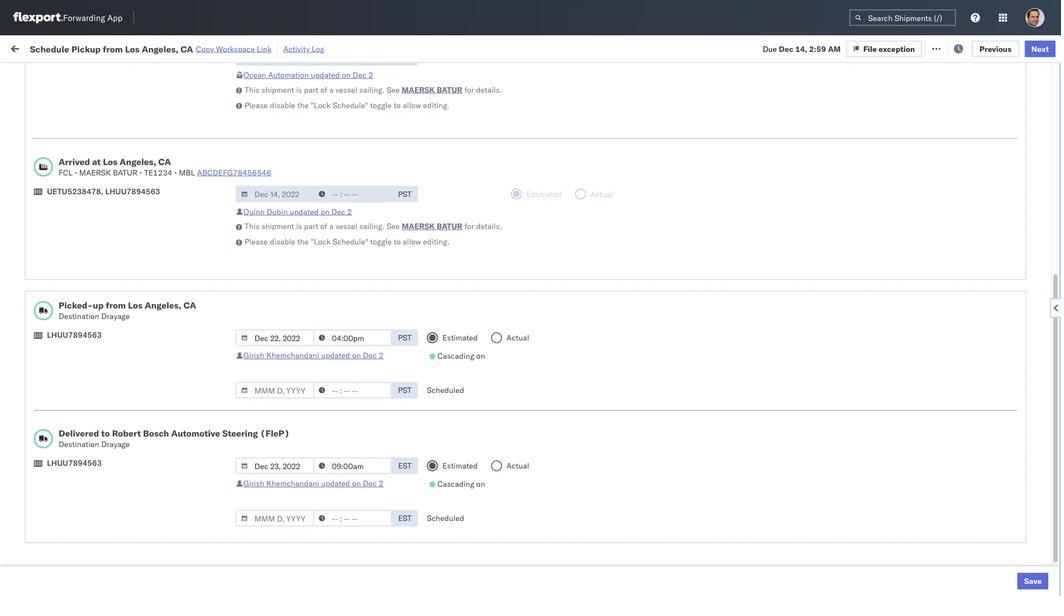 Task type: describe. For each thing, give the bounding box(es) containing it.
pickup for confirm pickup from rotterdam, netherlands button
[[56, 518, 80, 528]]

9:00
[[187, 330, 204, 339]]

track
[[281, 43, 299, 53]]

11 resize handle column header from the left
[[1033, 86, 1046, 597]]

quinn dubin updated on dec 2
[[244, 207, 352, 217]]

edt, for 3rd schedule pickup from los angeles, ca button
[[221, 232, 238, 242]]

los inside picked-up from los angeles, ca destination drayage
[[128, 300, 143, 311]]

origin
[[1017, 378, 1038, 388]]

rotterdam, for 1st schedule pickup from rotterdam, netherlands button from the bottom
[[104, 494, 144, 504]]

work
[[120, 43, 139, 53]]

edt, for 1st upload customs clearance documents button
[[221, 111, 238, 121]]

pm up 2:59 am est, jan 25, 2023
[[211, 403, 223, 412]]

19,
[[256, 111, 268, 121]]

6 resize handle column header from the left
[[607, 86, 620, 597]]

4 ocean fcl from the top
[[357, 208, 395, 218]]

3 clearance from the top
[[86, 451, 121, 460]]

2023 right 3,
[[264, 524, 283, 534]]

quinn
[[244, 207, 265, 217]]

delivered to robert bosch automotive steering (flep) destination drayage
[[59, 428, 290, 450]]

at for 778
[[219, 43, 226, 53]]

8:30 pm est, jan 30, 2023 for schedule delivery appointment
[[187, 476, 286, 485]]

angeles, for 2nd schedule pickup from los angeles, ca link
[[119, 183, 149, 193]]

5, for second schedule pickup from los angeles, ca button
[[256, 184, 263, 193]]

jan left '25,'
[[239, 427, 252, 437]]

jan down 11:30 pm est, jan 28, 2023
[[239, 476, 251, 485]]

1 resize handle column header from the left
[[167, 86, 181, 597]]

flexport demo consignee for 2:59 am est, jan 13, 2023
[[433, 354, 523, 364]]

message
[[148, 43, 179, 53]]

editing. for pst
[[423, 237, 450, 247]]

1 vertical spatial 23,
[[258, 378, 270, 388]]

1 schedule pickup from rotterdam, netherlands button from the top
[[25, 396, 166, 419]]

mmm d, yyyy text field for delivered to robert bosch automotive steering (flep)
[[236, 458, 314, 475]]

drayage inside delivered to robert bosch automotive steering (flep) destination drayage
[[101, 440, 130, 450]]

1 schedule pickup from los angeles, ca link from the top
[[25, 158, 162, 169]]

gaurav
[[941, 135, 966, 145]]

delivery down uetu5238478,
[[60, 208, 89, 217]]

allow for cst
[[403, 100, 421, 110]]

lagerfeld for 11:30 pm est, jan 28, 2023
[[620, 451, 653, 461]]

5 resize handle column header from the left
[[490, 86, 503, 597]]

schedule delivery appointment for 11:30 pm est, jan 23, 2023 "schedule delivery appointment" button
[[25, 378, 136, 387]]

2:59 am est, jan 13, 2023
[[187, 354, 287, 364]]

2 nov from the top
[[240, 159, 254, 169]]

schedule delivery appointment link for 3rd "schedule delivery appointment" button from the top
[[25, 280, 136, 291]]

angeles, inside picked-up from los angeles, ca destination drayage
[[145, 300, 181, 311]]

delivery down delivered
[[60, 475, 89, 485]]

2 5, from the top
[[256, 159, 263, 169]]

5 appointment from the top
[[91, 475, 136, 485]]

est, down 9:00 am est, dec 24, 2022
[[221, 354, 237, 364]]

demo for 2022
[[464, 111, 484, 121]]

2 schedule delivery appointment from the top
[[25, 208, 136, 217]]

2 for girish khemchandani updated on dec 2 button corresponding to delivered to robert bosch automotive steering (flep)
[[379, 479, 384, 489]]

agent
[[1040, 378, 1061, 388]]

1 upload customs clearance documents button from the top
[[25, 110, 163, 122]]

ocean automation updated on dec 2 button
[[244, 70, 373, 80]]

4 nov from the top
[[240, 208, 254, 218]]

3 appointment from the top
[[91, 281, 136, 290]]

hlxu6269489,
[[778, 135, 834, 145]]

arrived
[[59, 156, 90, 167]]

jawla
[[968, 135, 987, 145]]

3 schedule pickup from los angeles, ca button from the top
[[25, 231, 162, 243]]

quinn dubin updated on dec 2 button
[[244, 207, 352, 217]]

documents for first upload customs clearance documents button from the bottom
[[123, 256, 163, 266]]

2 • from the left
[[140, 168, 142, 177]]

1 schedule pickup from los angeles, ca button from the top
[[25, 158, 162, 171]]

Search Work text field
[[690, 40, 811, 56]]

destination inside picked-up from los angeles, ca destination drayage
[[59, 312, 99, 321]]

schedule pickup from los angeles, ca for 2nd schedule pickup from los angeles, ca link from the bottom
[[25, 353, 162, 363]]

pickup for first schedule pickup from los angeles, ca button
[[60, 159, 84, 169]]

activity
[[283, 44, 310, 54]]

2 for quinn dubin updated on dec 2 button
[[347, 207, 352, 217]]

3 11:30 from the top
[[187, 451, 209, 461]]

confirm delivery link
[[25, 329, 84, 340]]

2023 right 28,
[[272, 451, 291, 461]]

est, up 11:30 pm est, jan 28, 2023
[[221, 427, 237, 437]]

est, up 9:00 am est, dec 24, 2022
[[220, 305, 237, 315]]

1 ocean fcl from the top
[[357, 111, 395, 121]]

aug
[[240, 111, 255, 121]]

khemchandani for delivered to robert bosch automotive steering (flep)
[[266, 479, 319, 489]]

demo for 2023
[[464, 354, 484, 364]]

5 2:59 am edt, nov 5, 2022 from the top
[[187, 232, 284, 242]]

due dec 14, 2:59 am
[[763, 44, 841, 53]]

workitem button
[[7, 88, 170, 99]]

at for arrived
[[92, 156, 101, 167]]

los for 4th schedule pickup from los angeles, ca button from the top of the page
[[104, 353, 117, 363]]

8:30 for schedule pickup from rotterdam, netherlands
[[187, 500, 204, 510]]

confirm pickup from los angeles, ca
[[25, 305, 157, 315]]

sailing. for quinn dubin updated on dec 2
[[359, 222, 385, 231]]

confirm pickup from rotterdam, netherlands
[[25, 518, 139, 539]]

flex-1889466
[[643, 281, 701, 291]]

from inside picked-up from los angeles, ca destination drayage
[[106, 300, 126, 311]]

3 upload customs clearance documents from the top
[[25, 451, 163, 460]]

:
[[254, 69, 256, 77]]

3,
[[255, 524, 262, 534]]

2 11:30 pm est, jan 23, 2023 from the top
[[187, 403, 291, 412]]

1 schedule delivery appointment button from the top
[[25, 134, 136, 146]]

angeles, for first schedule pickup from los angeles, ca link from the bottom
[[119, 426, 149, 436]]

est, up 2:59 am est, jan 13, 2023
[[221, 330, 237, 339]]

forwarding app link
[[13, 12, 123, 23]]

editing. for cst
[[423, 100, 450, 110]]

11 ocean fcl from the top
[[357, 451, 395, 461]]

my
[[11, 40, 29, 55]]

1 • from the left
[[75, 168, 77, 177]]

est, left feb
[[221, 524, 237, 534]]

batur for quinn dubin updated on dec 2
[[437, 222, 463, 231]]

documents for 1st upload customs clearance documents button
[[123, 110, 163, 120]]

9 resize handle column header from the left
[[922, 86, 935, 597]]

edt, for 2:59 am edt, nov 5, 2022's "schedule delivery appointment" button
[[221, 208, 238, 218]]

3 schedule pickup from los angeles, ca link from the top
[[25, 231, 162, 242]]

integration test account - karl lagerfeld for 11:30 pm est, jan 23, 2023
[[509, 403, 653, 412]]

2 for the 'ocean automation updated on dec 2' button at the top
[[369, 70, 373, 80]]

is for dubin
[[296, 222, 302, 231]]

2 schedule pickup from los angeles, ca button from the top
[[25, 183, 162, 195]]

10 resize handle column header from the left
[[998, 86, 1011, 597]]

4 schedule pickup from los angeles, ca button from the top
[[25, 353, 162, 365]]

filtered
[[11, 68, 38, 77]]

batch action
[[1000, 43, 1048, 53]]

confirm for confirm pickup from los angeles, ca
[[25, 305, 54, 315]]

2023 right '25,'
[[267, 427, 287, 437]]

2 ocean fcl from the top
[[357, 135, 395, 145]]

schedule delivery appointment link for 8:30 pm est, jan 30, 2023's "schedule delivery appointment" button
[[25, 475, 136, 486]]

flex-2130387
[[643, 403, 701, 412]]

flex- for 1846748
[[643, 135, 667, 145]]

for for cst
[[465, 85, 474, 95]]

schedule pickup from los angeles, ca copy workspace link
[[30, 43, 272, 54]]

scheduled for picked-up from los angeles, ca
[[427, 386, 464, 396]]

pm right 7:00
[[206, 305, 218, 315]]

2023 down 2:59 am est, jan 13, 2023
[[272, 378, 291, 388]]

2 appointment from the top
[[91, 208, 136, 217]]

4 resize handle column header from the left
[[414, 86, 427, 597]]

5 schedule pickup from los angeles, ca link from the top
[[25, 426, 162, 437]]

due
[[763, 44, 777, 53]]

confirm delivery button
[[25, 329, 84, 341]]

12 ocean fcl from the top
[[357, 476, 395, 485]]

details. for pst
[[476, 222, 502, 231]]

los for confirm pickup from los angeles, ca button
[[100, 305, 112, 315]]

jaehyung
[[941, 378, 973, 388]]

8 ocean fcl from the top
[[357, 354, 395, 364]]

angeles, for 2nd schedule pickup from los angeles, ca link from the bottom
[[119, 353, 149, 363]]

clearance for 1st upload customs clearance documents button
[[86, 110, 121, 120]]

4 schedule pickup from los angeles, ca link from the top
[[25, 353, 162, 364]]

lhuu7894563,
[[719, 281, 776, 290]]

batch action button
[[983, 40, 1055, 56]]

shipment for dubin
[[262, 222, 294, 231]]

1 appointment from the top
[[91, 135, 136, 144]]

dubin
[[267, 207, 288, 217]]

3 documents from the top
[[123, 451, 163, 460]]

please disable the "lock schedule" toggle to allow editing. for quinn dubin updated on dec 2
[[245, 237, 450, 247]]

activity log button
[[283, 42, 324, 56]]

0 vertical spatial -
[[994, 378, 999, 388]]

snoozed : no
[[229, 69, 268, 77]]

this for quinn
[[245, 222, 260, 231]]

message (0)
[[148, 43, 194, 53]]

2 mmm d, yyyy text field from the top
[[236, 383, 314, 399]]

los inside arrived at los angeles, ca fcl • maersk batur • te1234 • mbl abcdefg78456546
[[103, 156, 117, 167]]

3 • from the left
[[174, 168, 177, 177]]

from for 3rd schedule pickup from los angeles, ca link from the bottom
[[86, 232, 102, 242]]

1 -- : -- -- text field from the top
[[313, 49, 392, 66]]

3 mmm d, yyyy text field from the top
[[236, 511, 314, 527]]

5 ocean fcl from the top
[[357, 232, 395, 242]]

pm down automotive
[[211, 451, 223, 461]]

see for pst
[[387, 222, 400, 231]]

from for confirm pickup from rotterdam, netherlands link
[[82, 518, 98, 528]]

8 resize handle column header from the left
[[776, 86, 789, 597]]

snoozed
[[229, 69, 254, 77]]

2:00
[[187, 524, 204, 534]]

7:00
[[187, 305, 204, 315]]

mode button
[[351, 88, 416, 99]]

previous
[[980, 44, 1012, 53]]

destination inside delivered to robert bosch automotive steering (flep) destination drayage
[[59, 440, 99, 450]]

1 horizontal spatial abcdefg78456546
[[795, 281, 869, 291]]

delivered
[[59, 428, 99, 439]]

account for 11:30 pm est, jan 23, 2023
[[565, 403, 595, 412]]

4 2:59 am edt, nov 5, 2022 from the top
[[187, 208, 284, 218]]

disable for automation
[[270, 100, 295, 110]]

arrived at los angeles, ca fcl • maersk batur • te1234 • mbl abcdefg78456546
[[59, 156, 271, 177]]

10 ocean fcl from the top
[[357, 403, 395, 412]]

previous button
[[972, 40, 1019, 57]]

7 ocean fcl from the top
[[357, 330, 395, 339]]

5 schedule pickup from los angeles, ca button from the top
[[25, 426, 162, 438]]

upload customs clearance documents for 1st upload customs clearance documents button
[[25, 110, 163, 120]]

ca for second schedule pickup from los angeles, ca button
[[151, 183, 162, 193]]

9:00 am est, dec 24, 2022
[[187, 330, 289, 339]]

integration for 11:30 pm est, jan 28, 2023
[[509, 451, 547, 461]]

2023 up the (flep)
[[272, 403, 291, 412]]

6 ocean fcl from the top
[[357, 281, 395, 291]]

delivery up arrived
[[60, 135, 89, 144]]

batch
[[1000, 43, 1021, 53]]

187
[[254, 43, 268, 53]]

1 nov from the top
[[240, 135, 254, 145]]

confirm pickup from rotterdam, netherlands button
[[25, 518, 166, 541]]

pst for quinn dubin updated on dec 2
[[398, 189, 412, 199]]

schedule delivery appointment button for 8:30 pm est, jan 30, 2023
[[25, 475, 136, 487]]

this for ocean
[[245, 85, 260, 95]]

upload customs clearance documents link for first upload customs clearance documents button from the bottom
[[25, 256, 163, 267]]

2 schedule pickup from rotterdam, netherlands from the top
[[25, 494, 144, 515]]

778 at risk
[[203, 43, 241, 53]]

estimated for delivered to robert bosch automotive steering (flep)
[[443, 462, 478, 471]]

3 schedule delivery appointment button from the top
[[25, 280, 136, 292]]

2023 right '13,'
[[267, 354, 287, 364]]

5 nov from the top
[[240, 232, 254, 242]]

feb
[[239, 524, 253, 534]]

2 schedule pickup from los angeles, ca link from the top
[[25, 183, 162, 194]]

rotterdam, for 1st schedule pickup from rotterdam, netherlands button
[[104, 397, 144, 406]]

2 resize handle column header from the left
[[297, 86, 310, 597]]

778
[[203, 43, 217, 53]]

automotive
[[171, 428, 220, 439]]

uetu5238478,
[[47, 187, 103, 196]]

maersk batur link for cst
[[402, 84, 463, 95]]

next button
[[1025, 40, 1056, 57]]

14 ocean fcl from the top
[[357, 524, 395, 534]]

pm up 2:00 am est, feb 3, 2023
[[206, 500, 218, 510]]

lhuu7894563, uetu5238478
[[719, 281, 832, 290]]

netherlands for confirm pickup from rotterdam, netherlands link
[[25, 529, 69, 539]]

uetu5238478
[[778, 281, 832, 290]]

ca inside arrived at los angeles, ca fcl • maersk batur • te1234 • mbl abcdefg78456546
[[158, 156, 171, 167]]

-- : -- -- text field for 3rd mmm d, yyyy text box
[[313, 511, 392, 527]]

a for ocean automation updated on dec 2
[[330, 85, 334, 95]]

picked-
[[59, 300, 93, 311]]

client name button
[[427, 88, 492, 99]]

upload for first upload customs clearance documents button from the bottom
[[25, 256, 51, 266]]

delivery up picked-
[[60, 281, 89, 290]]

no
[[259, 69, 268, 77]]

pm down 2:59 am est, jan 13, 2023
[[211, 378, 223, 388]]

3 customs from the top
[[53, 451, 84, 460]]

girish for ca
[[244, 351, 264, 361]]

3 2:59 am edt, nov 5, 2022 from the top
[[187, 184, 284, 193]]

cascading on for picked-up from los angeles, ca
[[437, 352, 485, 361]]

updated for the 'ocean automation updated on dec 2' button at the top
[[311, 70, 340, 80]]

est, down 2:59 am est, jan 13, 2023
[[225, 378, 242, 388]]

save button
[[1018, 574, 1049, 590]]

from for 2nd schedule pickup from los angeles, ca link
[[86, 183, 102, 193]]

24,
[[256, 330, 268, 339]]

ceau7522281, hlxu6269489, hlxu8034992
[[719, 135, 890, 145]]

netherlands for schedule pickup from rotterdam, netherlands link related to 1st schedule pickup from rotterdam, netherlands button from the bottom
[[25, 505, 69, 515]]

est, down "steering"
[[225, 451, 242, 461]]

2 upload customs clearance documents button from the top
[[25, 256, 163, 268]]

est, up 2:59 am est, jan 25, 2023
[[225, 403, 242, 412]]

client
[[433, 90, 451, 99]]

los for second schedule pickup from los angeles, ca button
[[104, 183, 117, 193]]

risk
[[228, 43, 241, 53]]

confirm delivery
[[25, 329, 84, 339]]

mbl
[[179, 168, 195, 177]]

gaurav jawla
[[941, 135, 987, 145]]

los for first schedule pickup from los angeles, ca button
[[104, 159, 117, 169]]

schedule pickup from rotterdam, netherlands link for 1st schedule pickup from rotterdam, netherlands button
[[25, 396, 166, 418]]

1 est from the top
[[398, 462, 412, 471]]

the for automation
[[297, 100, 309, 110]]

schedule delivery appointment button for 2:59 am edt, nov 5, 2022
[[25, 207, 136, 219]]



Task type: vqa. For each thing, say whether or not it's contained in the screenshot.
the "Lock
yes



Task type: locate. For each thing, give the bounding box(es) containing it.
appointment down uetu5238478, lhuu7894563
[[91, 208, 136, 217]]

ca inside picked-up from los angeles, ca destination drayage
[[184, 300, 196, 311]]

1 a from the top
[[330, 85, 334, 95]]

0 vertical spatial batur
[[437, 85, 463, 95]]

khemchandani for picked-up from los angeles, ca
[[266, 351, 319, 361]]

0 vertical spatial estimated
[[443, 333, 478, 343]]

forwarding
[[63, 12, 105, 23]]

2 30, from the top
[[253, 500, 265, 510]]

3 netherlands from the top
[[25, 529, 69, 539]]

1 vertical spatial clearance
[[86, 256, 121, 266]]

batur inside arrived at los angeles, ca fcl • maersk batur • te1234 • mbl abcdefg78456546
[[113, 168, 138, 177]]

1 vertical spatial schedule pickup from rotterdam, netherlands
[[25, 494, 144, 515]]

cascading for picked-up from los angeles, ca
[[437, 352, 474, 361]]

11:30 pm est, jan 23, 2023 up 2:59 am est, jan 25, 2023
[[187, 403, 291, 412]]

jan down '13,'
[[243, 378, 256, 388]]

link
[[257, 44, 272, 54]]

1 vertical spatial 14,
[[256, 281, 268, 291]]

drayage
[[101, 312, 130, 321], [101, 440, 130, 450]]

schedule delivery appointment link up picked-
[[25, 280, 136, 291]]

clearance up up
[[86, 256, 121, 266]]

schedule delivery appointment down uetu5238478,
[[25, 208, 136, 217]]

vessel for ocean automation updated on dec 2
[[336, 85, 357, 95]]

1 11:30 pm est, jan 23, 2023 from the top
[[187, 378, 291, 388]]

is down quinn dubin updated on dec 2 button
[[296, 222, 302, 231]]

3 schedule pickup from los angeles, ca from the top
[[25, 232, 162, 242]]

schedule delivery appointment link for 5th "schedule delivery appointment" button from the bottom of the page
[[25, 134, 136, 145]]

bosch inside delivered to robert bosch automotive steering (flep) destination drayage
[[143, 428, 169, 439]]

3 pst from the top
[[398, 386, 412, 396]]

1 vertical spatial rotterdam,
[[104, 494, 144, 504]]

2 for girish khemchandani updated on dec 2 button corresponding to picked-up from los angeles, ca
[[379, 351, 384, 361]]

0 vertical spatial maersk
[[402, 85, 435, 95]]

2 allow from the top
[[403, 237, 421, 247]]

1 upload customs clearance documents from the top
[[25, 110, 163, 120]]

0 vertical spatial scheduled
[[427, 386, 464, 396]]

3 ocean fcl from the top
[[357, 184, 395, 193]]

girish khemchandani updated on dec 2
[[244, 351, 384, 361], [244, 479, 384, 489]]

0 vertical spatial account
[[565, 403, 595, 412]]

1 vertical spatial account
[[565, 451, 595, 461]]

0 vertical spatial integration
[[509, 403, 547, 412]]

schedule pickup from los angeles, ca for first schedule pickup from los angeles, ca link
[[25, 159, 162, 169]]

karl for 11:30 pm est, jan 23, 2023
[[603, 403, 618, 412]]

0 vertical spatial 8:30 pm est, jan 30, 2023
[[187, 476, 286, 485]]

1 11:30 from the top
[[187, 378, 209, 388]]

am
[[828, 44, 841, 53], [206, 111, 219, 121], [206, 135, 219, 145], [206, 159, 219, 169], [206, 184, 219, 193], [206, 208, 219, 218], [206, 232, 219, 242], [206, 281, 219, 291], [206, 330, 219, 339], [206, 354, 219, 364], [206, 427, 219, 437], [206, 524, 219, 534]]

1 vertical spatial schedule pickup from rotterdam, netherlands button
[[25, 493, 166, 517]]

1 details. from the top
[[476, 85, 502, 95]]

5,
[[256, 135, 263, 145], [256, 159, 263, 169], [256, 184, 263, 193], [256, 208, 263, 218], [256, 232, 263, 242]]

0 vertical spatial rotterdam,
[[104, 397, 144, 406]]

30, down 28,
[[253, 476, 265, 485]]

my work
[[11, 40, 60, 55]]

this
[[245, 85, 260, 95], [245, 222, 260, 231]]

angeles, for first schedule pickup from los angeles, ca link
[[119, 159, 149, 169]]

1 vertical spatial this shipment is part of a vessel sailing. see maersk batur for details.
[[245, 222, 502, 231]]

0 vertical spatial abcdefg78456546
[[197, 168, 271, 177]]

documents up picked-up from los angeles, ca destination drayage
[[123, 256, 163, 266]]

2 upload from the top
[[25, 256, 51, 266]]

1 karl from the top
[[603, 403, 618, 412]]

1 toggle from the top
[[370, 100, 392, 110]]

upload customs clearance documents up up
[[25, 256, 163, 266]]

of
[[321, 85, 328, 95], [321, 222, 328, 231]]

jan up feb
[[239, 500, 251, 510]]

delivery up delivered
[[60, 378, 89, 387]]

schedule delivery appointment link up delivered
[[25, 377, 136, 388]]

jan left '13,'
[[239, 354, 252, 364]]

1 30, from the top
[[253, 476, 265, 485]]

1 vertical spatial shipment
[[262, 222, 294, 231]]

toggle for quinn dubin updated on dec 2
[[370, 237, 392, 247]]

customs up picked-
[[53, 256, 84, 266]]

scheduled for delivered to robert bosch automotive steering (flep)
[[427, 514, 464, 524]]

1 vertical spatial integration test account - karl lagerfeld
[[509, 451, 653, 461]]

1 vertical spatial integration
[[509, 451, 547, 461]]

4 edt, from the top
[[221, 184, 238, 193]]

1 vertical spatial upload customs clearance documents button
[[25, 256, 163, 268]]

workitem
[[12, 90, 41, 99]]

schedule delivery appointment up picked-
[[25, 281, 136, 290]]

drayage inside picked-up from los angeles, ca destination drayage
[[101, 312, 130, 321]]

khemchandani down 28,
[[266, 479, 319, 489]]

0 vertical spatial customs
[[53, 110, 84, 120]]

0 vertical spatial lhuu7894563
[[105, 187, 160, 196]]

schedule delivery appointment link down delivered
[[25, 475, 136, 486]]

snooze
[[316, 90, 338, 99]]

0 vertical spatial of
[[321, 85, 328, 95]]

1 vertical spatial cascading
[[437, 480, 474, 489]]

ca inside button
[[147, 305, 157, 315]]

nov down "aug"
[[240, 135, 254, 145]]

est, up 7:00 pm est, dec 23, 2022
[[221, 281, 237, 291]]

schedule pickup from los angeles, ca button
[[25, 158, 162, 171], [25, 183, 162, 195], [25, 231, 162, 243], [25, 353, 162, 365], [25, 426, 162, 438]]

5, for 3rd schedule pickup from los angeles, ca button
[[256, 232, 263, 242]]

1 the from the top
[[297, 100, 309, 110]]

0 horizontal spatial abcdefg78456546
[[197, 168, 271, 177]]

from for 2nd schedule pickup from los angeles, ca link from the bottom
[[86, 353, 102, 363]]

-- : -- -- text field
[[313, 49, 392, 66], [313, 383, 392, 399]]

1 vertical spatial netherlands
[[25, 505, 69, 515]]

3 flex- from the top
[[643, 403, 667, 412]]

next
[[1032, 44, 1049, 53]]

pickup inside confirm pickup from los angeles, ca link
[[56, 305, 80, 315]]

see for cst
[[387, 85, 400, 95]]

2 vertical spatial -
[[597, 451, 601, 461]]

2 vertical spatial mmm d, yyyy text field
[[236, 511, 314, 527]]

rotterdam, for confirm pickup from rotterdam, netherlands button
[[100, 518, 139, 528]]

1 shipment from the top
[[262, 85, 294, 95]]

ocean automation updated on dec 2
[[244, 70, 373, 80]]

nov
[[240, 135, 254, 145], [240, 159, 254, 169], [240, 184, 254, 193], [240, 208, 254, 218], [240, 232, 254, 242]]

0 horizontal spatial •
[[75, 168, 77, 177]]

2 vertical spatial 23,
[[258, 403, 270, 412]]

maersk inside arrived at los angeles, ca fcl • maersk batur • te1234 • mbl abcdefg78456546
[[79, 168, 111, 177]]

2023 up 2:00 am est, feb 3, 2023
[[267, 500, 286, 510]]

pickup inside confirm pickup from rotterdam, netherlands
[[56, 518, 80, 528]]

2022
[[270, 111, 290, 121], [265, 135, 284, 145], [265, 159, 284, 169], [265, 184, 284, 193], [265, 208, 284, 218], [265, 232, 284, 242], [270, 281, 289, 291], [269, 305, 288, 315], [270, 330, 289, 339]]

at inside arrived at los angeles, ca fcl • maersk batur • te1234 • mbl abcdefg78456546
[[92, 156, 101, 167]]

"lock for dubin
[[311, 237, 331, 247]]

los for 3rd schedule pickup from los angeles, ca button
[[104, 232, 117, 242]]

pickup for confirm pickup from los angeles, ca button
[[56, 305, 80, 315]]

1 vertical spatial -- : -- -- text field
[[313, 383, 392, 399]]

1 vertical spatial part
[[304, 222, 319, 231]]

consignee for 2:59 am est, jan 13, 2023
[[486, 354, 523, 364]]

23, up 24,
[[255, 305, 267, 315]]

picked-up from los angeles, ca destination drayage
[[59, 300, 196, 321]]

angeles, inside button
[[114, 305, 145, 315]]

consignee for 3:00 am edt, aug 19, 2022
[[486, 111, 523, 121]]

vessel down quinn dubin updated on dec 2 button
[[336, 222, 357, 231]]

girish down 28,
[[244, 479, 264, 489]]

schedule pickup from los angeles, ca for 2nd schedule pickup from los angeles, ca link
[[25, 183, 162, 193]]

1 vertical spatial please disable the "lock schedule" toggle to allow editing.
[[245, 237, 450, 247]]

delivery down picked-
[[56, 329, 84, 339]]

1 vertical spatial lhuu7894563
[[47, 331, 102, 340]]

2 details. from the top
[[476, 222, 502, 231]]

2 mmm d, yyyy text field from the top
[[236, 186, 314, 203]]

flex-
[[643, 135, 667, 145], [643, 281, 667, 291], [643, 403, 667, 412]]

khemchandani
[[266, 351, 319, 361], [266, 479, 319, 489]]

by:
[[40, 68, 51, 77]]

2 for from the top
[[465, 222, 474, 231]]

flex-1846748
[[643, 135, 701, 145]]

appointment
[[91, 135, 136, 144], [91, 208, 136, 217], [91, 281, 136, 290], [91, 378, 136, 387], [91, 475, 136, 485]]

account for 11:30 pm est, jan 28, 2023
[[565, 451, 595, 461]]

Search Shipments (/) text field
[[850, 9, 956, 26]]

30, up 3,
[[253, 500, 265, 510]]

fcl inside arrived at los angeles, ca fcl • maersk batur • te1234 • mbl abcdefg78456546
[[59, 168, 73, 177]]

upload customs clearance documents link for 1st upload customs clearance documents button
[[25, 110, 163, 121]]

0 vertical spatial 14,
[[796, 44, 808, 53]]

1 vertical spatial actual
[[507, 462, 529, 471]]

3 edt, from the top
[[221, 159, 238, 169]]

ca for 4th schedule pickup from los angeles, ca button from the top of the page
[[151, 353, 162, 363]]

2023
[[267, 354, 287, 364], [272, 378, 291, 388], [272, 403, 291, 412], [267, 427, 287, 437], [272, 451, 291, 461], [267, 476, 286, 485], [267, 500, 286, 510], [264, 524, 283, 534]]

nov down quinn
[[240, 232, 254, 242]]

9 ocean fcl from the top
[[357, 378, 395, 388]]

customs for 1st upload customs clearance documents button
[[53, 110, 84, 120]]

scheduled
[[427, 386, 464, 396], [427, 514, 464, 524]]

1 khemchandani from the top
[[266, 351, 319, 361]]

-- : -- -- text field for mmm d, yyyy text field related to picked-up from los angeles, ca
[[313, 330, 392, 347]]

0 vertical spatial this
[[245, 85, 260, 95]]

est, down 11:30 pm est, jan 28, 2023
[[220, 476, 237, 485]]

3 upload from the top
[[25, 451, 51, 460]]

1 girish khemchandani updated on dec 2 from the top
[[244, 351, 384, 361]]

client name
[[433, 90, 470, 99]]

1 -- : -- -- text field from the top
[[313, 186, 392, 203]]

to inside delivered to robert bosch automotive steering (flep) destination drayage
[[101, 428, 110, 439]]

11:30 up automotive
[[187, 403, 209, 412]]

netherlands inside confirm pickup from rotterdam, netherlands
[[25, 529, 69, 539]]

edt,
[[221, 111, 238, 121], [221, 135, 238, 145], [221, 159, 238, 169], [221, 184, 238, 193], [221, 208, 238, 218], [221, 232, 238, 242]]

1 vertical spatial drayage
[[101, 440, 130, 450]]

2:59 am est, jan 25, 2023
[[187, 427, 287, 437]]

from for first schedule pickup from los angeles, ca link from the bottom
[[86, 426, 102, 436]]

1 vertical spatial for
[[465, 222, 474, 231]]

23, down '13,'
[[258, 378, 270, 388]]

appointment down workitem button
[[91, 135, 136, 144]]

los for first schedule pickup from los angeles, ca button from the bottom of the page
[[104, 426, 117, 436]]

1 vertical spatial editing.
[[423, 237, 450, 247]]

5 5, from the top
[[256, 232, 263, 242]]

2 edt, from the top
[[221, 135, 238, 145]]

2 lagerfeld from the top
[[620, 451, 653, 461]]

uetu5238478, lhuu7894563
[[47, 187, 160, 196]]

editing.
[[423, 100, 450, 110], [423, 237, 450, 247]]

• down arrived
[[75, 168, 77, 177]]

0 vertical spatial is
[[296, 85, 302, 95]]

1 maersk batur link from the top
[[402, 84, 463, 95]]

girish khemchandani updated on dec 2 for delivered to robert bosch automotive steering (flep)
[[244, 479, 384, 489]]

at
[[219, 43, 226, 53], [92, 156, 101, 167]]

3 mmm d, yyyy text field from the top
[[236, 458, 314, 475]]

0 vertical spatial for
[[465, 85, 474, 95]]

schedule pickup from los angeles, ca
[[25, 159, 162, 169], [25, 183, 162, 193], [25, 232, 162, 242], [25, 353, 162, 363], [25, 426, 162, 436]]

nov up quinn
[[240, 159, 254, 169]]

the down quinn dubin updated on dec 2 button
[[297, 237, 309, 247]]

customs down delivered
[[53, 451, 84, 460]]

pst for girish khemchandani updated on dec 2
[[398, 333, 412, 343]]

upload customs clearance documents
[[25, 110, 163, 120], [25, 256, 163, 266], [25, 451, 163, 460]]

lagerfeld
[[620, 403, 653, 412], [620, 451, 653, 461]]

schedule delivery appointment button up delivered
[[25, 377, 136, 389]]

angeles, left (0)
[[142, 43, 178, 54]]

2 schedule delivery appointment link from the top
[[25, 280, 136, 291]]

this down :
[[245, 85, 260, 95]]

0 vertical spatial upload customs clearance documents button
[[25, 110, 163, 122]]

filtered by:
[[11, 68, 51, 77]]

1 vertical spatial maersk batur link
[[402, 221, 463, 232]]

flex-1889466 button
[[625, 278, 703, 294], [625, 278, 703, 294]]

1 vertical spatial to
[[394, 237, 401, 247]]

3:00
[[187, 111, 204, 121]]

2 cascading on from the top
[[437, 480, 485, 489]]

2 consignee from the top
[[486, 354, 523, 364]]

0 vertical spatial 11:30
[[187, 378, 209, 388]]

the down the 'ocean automation updated on dec 2' button at the top
[[297, 100, 309, 110]]

0 vertical spatial girish khemchandani updated on dec 2
[[244, 351, 384, 361]]

14, right due
[[796, 44, 808, 53]]

pm
[[206, 305, 218, 315], [211, 378, 223, 388], [211, 403, 223, 412], [211, 451, 223, 461], [206, 476, 218, 485], [206, 500, 218, 510]]

0 vertical spatial clearance
[[86, 110, 121, 120]]

1 vertical spatial 11:30 pm est, jan 23, 2023
[[187, 403, 291, 412]]

jan up '25,'
[[243, 403, 256, 412]]

mmm d, yyyy text field down '13,'
[[236, 383, 314, 399]]

workspace
[[216, 44, 255, 54]]

2 flexport from the top
[[433, 354, 462, 364]]

187 on track
[[254, 43, 299, 53]]

test123456
[[795, 135, 842, 145]]

1 see from the top
[[387, 85, 400, 95]]

1 horizontal spatial 14,
[[796, 44, 808, 53]]

toggle
[[370, 100, 392, 110], [370, 237, 392, 247]]

1 vertical spatial girish
[[244, 479, 264, 489]]

2 est from the top
[[398, 514, 412, 524]]

jaehyung choi - test origin agent
[[941, 378, 1061, 388]]

from for schedule pickup from rotterdam, netherlands link related to 1st schedule pickup from rotterdam, netherlands button from the bottom
[[86, 494, 102, 504]]

0 vertical spatial details.
[[476, 85, 502, 95]]

0 vertical spatial vessel
[[336, 85, 357, 95]]

1 schedule delivery appointment link from the top
[[25, 134, 136, 145]]

updated
[[311, 70, 340, 80], [290, 207, 319, 217], [321, 351, 350, 361], [321, 479, 350, 489]]

0 vertical spatial cascading on
[[437, 352, 485, 361]]

import work button
[[89, 35, 144, 60]]

schedule pickup from rotterdam, netherlands button up delivered
[[25, 396, 166, 419]]

2 vertical spatial mmm d, yyyy text field
[[236, 458, 314, 475]]

3 nov from the top
[[240, 184, 254, 193]]

flex- for 1889466
[[643, 281, 667, 291]]

is
[[296, 85, 302, 95], [296, 222, 302, 231]]

2 2:59 am edt, nov 5, 2022 from the top
[[187, 159, 284, 169]]

1 "lock from the top
[[311, 100, 331, 110]]

1 mmm d, yyyy text field from the top
[[236, 330, 314, 347]]

1 clearance from the top
[[86, 110, 121, 120]]

0 vertical spatial to
[[394, 100, 401, 110]]

updated for girish khemchandani updated on dec 2 button corresponding to delivered to robert bosch automotive steering (flep)
[[321, 479, 350, 489]]

file exception button
[[856, 40, 932, 56], [856, 40, 932, 56], [846, 40, 922, 57], [846, 40, 922, 57]]

upload customs clearance documents link up up
[[25, 256, 163, 267]]

1 vertical spatial lagerfeld
[[620, 451, 653, 461]]

drayage down robert
[[101, 440, 130, 450]]

mmm d, yyyy text field for picked-up from los angeles, ca
[[236, 330, 314, 347]]

2 estimated from the top
[[443, 462, 478, 471]]

1 vertical spatial demo
[[464, 354, 484, 364]]

schedule delivery appointment button up picked-
[[25, 280, 136, 292]]

abcdefg78456546 inside arrived at los angeles, ca fcl • maersk batur • te1234 • mbl abcdefg78456546
[[197, 168, 271, 177]]

2 flexport demo consignee from the top
[[433, 354, 523, 364]]

pickup for first schedule pickup from los angeles, ca button from the bottom of the page
[[60, 426, 84, 436]]

angeles, inside arrived at los angeles, ca fcl • maersk batur • te1234 • mbl abcdefg78456546
[[120, 156, 156, 167]]

confirm inside confirm pickup from rotterdam, netherlands
[[25, 518, 54, 528]]

estimated
[[443, 333, 478, 343], [443, 462, 478, 471]]

lhuu7894563 down picked-
[[47, 331, 102, 340]]

schedule pickup from los angeles, ca for 3rd schedule pickup from los angeles, ca link from the bottom
[[25, 232, 162, 242]]

allow
[[403, 100, 421, 110], [403, 237, 421, 247]]

copy
[[196, 44, 214, 54]]

est, up 2:00 am est, feb 3, 2023
[[220, 500, 237, 510]]

hlxu8034992
[[836, 135, 890, 145]]

1 horizontal spatial at
[[219, 43, 226, 53]]

2 this from the top
[[245, 222, 260, 231]]

angeles, for confirm pickup from los angeles, ca link
[[114, 305, 145, 315]]

documents down robert
[[123, 451, 163, 460]]

steering
[[222, 428, 258, 439]]

batur for ocean automation updated on dec 2
[[437, 85, 463, 95]]

this shipment is part of a vessel sailing. see maersk batur for details.
[[245, 85, 502, 95], [245, 222, 502, 231]]

0 vertical spatial sailing.
[[359, 85, 385, 95]]

0 vertical spatial schedule pickup from rotterdam, netherlands link
[[25, 396, 166, 418]]

flexport for 3:00 am edt, aug 19, 2022
[[433, 111, 462, 121]]

0 vertical spatial maersk batur link
[[402, 84, 463, 95]]

2 schedule pickup from los angeles, ca from the top
[[25, 183, 162, 193]]

appointment up robert
[[91, 378, 136, 387]]

11:30 pm est, jan 23, 2023
[[187, 378, 291, 388], [187, 403, 291, 412]]

upload customs clearance documents button
[[25, 110, 163, 122], [25, 256, 163, 268]]

girish for steering
[[244, 479, 264, 489]]

1 vertical spatial 11:30
[[187, 403, 209, 412]]

schedule delivery appointment up arrived
[[25, 135, 136, 144]]

2 schedule" from the top
[[333, 237, 368, 247]]

schedule delivery appointment link for 11:30 pm est, jan 23, 2023 "schedule delivery appointment" button
[[25, 377, 136, 388]]

angeles, down te1234
[[119, 183, 149, 193]]

flexport. image
[[13, 12, 63, 23]]

0 vertical spatial 8:30
[[187, 476, 204, 485]]

angeles, right delivered
[[119, 426, 149, 436]]

this down quinn
[[245, 222, 260, 231]]

schedule delivery appointment button down uetu5238478,
[[25, 207, 136, 219]]

schedule pickup from rotterdam, netherlands link
[[25, 396, 166, 418], [25, 493, 166, 515]]

8:30 pm est, jan 30, 2023 down 11:30 pm est, jan 28, 2023
[[187, 476, 286, 485]]

2 destination from the top
[[59, 440, 99, 450]]

schedule pickup from rotterdam, netherlands link for 1st schedule pickup from rotterdam, netherlands button from the bottom
[[25, 493, 166, 515]]

MMM D, YYYY text field
[[236, 330, 314, 347], [236, 383, 314, 399], [236, 458, 314, 475]]

lagerfeld for 11:30 pm est, jan 23, 2023
[[620, 403, 653, 412]]

clearance for first upload customs clearance documents button from the bottom
[[86, 256, 121, 266]]

please down quinn
[[245, 237, 268, 247]]

lhuu7894563
[[105, 187, 160, 196], [47, 331, 102, 340], [47, 459, 102, 468]]

25,
[[253, 427, 265, 437]]

1 this shipment is part of a vessel sailing. see maersk batur for details. from the top
[[245, 85, 502, 95]]

1 integration from the top
[[509, 403, 547, 412]]

import
[[93, 43, 118, 53]]

maersk for ocean automation updated on dec 2
[[402, 85, 435, 95]]

name
[[452, 90, 470, 99]]

1 vertical spatial batur
[[113, 168, 138, 177]]

ceau7522281,
[[719, 135, 776, 145]]

ca
[[181, 43, 193, 54], [158, 156, 171, 167], [151, 159, 162, 169], [151, 183, 162, 193], [151, 232, 162, 242], [184, 300, 196, 311], [147, 305, 157, 315], [151, 353, 162, 363], [151, 426, 162, 436]]

pickup for second schedule pickup from los angeles, ca button
[[60, 183, 84, 193]]

2 demo from the top
[[464, 354, 484, 364]]

1 cascading on from the top
[[437, 352, 485, 361]]

schedule delivery appointment link
[[25, 134, 136, 145], [25, 280, 136, 291], [25, 377, 136, 388], [25, 475, 136, 486]]

2 part from the top
[[304, 222, 319, 231]]

1 horizontal spatial •
[[140, 168, 142, 177]]

to for cst
[[394, 100, 401, 110]]

schedule delivery appointment for 8:30 pm est, jan 30, 2023's "schedule delivery appointment" button
[[25, 475, 136, 485]]

angeles, for 3rd schedule pickup from los angeles, ca link from the bottom
[[119, 232, 149, 242]]

2
[[369, 70, 373, 80], [347, 207, 352, 217], [379, 351, 384, 361], [379, 479, 384, 489]]

mmm d, yyyy text field for automation
[[236, 49, 314, 66]]

2 vertical spatial upload customs clearance documents
[[25, 451, 163, 460]]

this shipment is part of a vessel sailing. see maersk batur for details. for quinn dubin updated on dec 2
[[245, 222, 502, 231]]

2 drayage from the top
[[101, 440, 130, 450]]

1 5, from the top
[[256, 135, 263, 145]]

lhuu7894563 for robert
[[47, 459, 102, 468]]

robert
[[112, 428, 141, 439]]

0 vertical spatial mmm d, yyyy text field
[[236, 49, 314, 66]]

11:30 down automotive
[[187, 451, 209, 461]]

-- : -- -- text field
[[313, 186, 392, 203], [313, 330, 392, 347], [313, 458, 392, 475], [313, 511, 392, 527]]

0 vertical spatial schedule pickup from rotterdam, netherlands
[[25, 397, 144, 417]]

11:30 pm est, jan 23, 2023 down 2:59 am est, jan 13, 2023
[[187, 378, 291, 388]]

schedule delivery appointment for 5th "schedule delivery appointment" button from the bottom of the page
[[25, 135, 136, 144]]

from for confirm pickup from los angeles, ca link
[[82, 305, 98, 315]]

maeu9408431
[[795, 403, 851, 412]]

2 11:30 from the top
[[187, 403, 209, 412]]

0 vertical spatial part
[[304, 85, 319, 95]]

1 vertical spatial upload customs clearance documents
[[25, 256, 163, 266]]

shipment down automation
[[262, 85, 294, 95]]

cascading on for delivered to robert bosch automotive steering (flep)
[[437, 480, 485, 489]]

forwarding app
[[63, 12, 123, 23]]

0 vertical spatial this shipment is part of a vessel sailing. see maersk batur for details.
[[245, 85, 502, 95]]

pm down 11:30 pm est, jan 28, 2023
[[206, 476, 218, 485]]

schedule delivery appointment down delivered
[[25, 475, 136, 485]]

a for quinn dubin updated on dec 2
[[330, 222, 334, 231]]

5 schedule delivery appointment button from the top
[[25, 475, 136, 487]]

lhuu7894563 down te1234
[[105, 187, 160, 196]]

1 schedule pickup from rotterdam, netherlands link from the top
[[25, 396, 166, 418]]

jan left 28,
[[243, 451, 256, 461]]

2 confirm from the top
[[25, 329, 54, 339]]

clearance down workitem button
[[86, 110, 121, 120]]

angeles, down picked-up from los angeles, ca destination drayage
[[119, 353, 149, 363]]

confirm
[[25, 305, 54, 315], [25, 329, 54, 339], [25, 518, 54, 528]]

maersk
[[402, 85, 435, 95], [79, 168, 111, 177], [402, 222, 435, 231]]

ca for confirm pickup from los angeles, ca button
[[147, 305, 157, 315]]

2 clearance from the top
[[86, 256, 121, 266]]

23, up '25,'
[[258, 403, 270, 412]]

flexport demo consignee for 3:00 am edt, aug 19, 2022
[[433, 111, 523, 121]]

maersk batur link for pst
[[402, 221, 463, 232]]

estimated for picked-up from los angeles, ca
[[443, 333, 478, 343]]

activity log
[[283, 44, 324, 54]]

2 schedule pickup from rotterdam, netherlands link from the top
[[25, 493, 166, 515]]

updated for girish khemchandani updated on dec 2 button corresponding to picked-up from los angeles, ca
[[321, 351, 350, 361]]

3 schedule delivery appointment link from the top
[[25, 377, 136, 388]]

1 vertical spatial customs
[[53, 256, 84, 266]]

delivery inside button
[[56, 329, 84, 339]]

2 girish khemchandani updated on dec 2 from the top
[[244, 479, 384, 489]]

0 vertical spatial please
[[245, 100, 268, 110]]

1 vertical spatial flexport
[[433, 354, 462, 364]]

2 a from the top
[[330, 222, 334, 231]]

0 vertical spatial documents
[[123, 110, 163, 120]]

1 schedule pickup from rotterdam, netherlands from the top
[[25, 397, 144, 417]]

0 vertical spatial see
[[387, 85, 400, 95]]

girish khemchandani updated on dec 2 button for picked-up from los angeles, ca
[[244, 351, 384, 361]]

shipment
[[262, 85, 294, 95], [262, 222, 294, 231]]

- for 11:30 pm est, jan 23, 2023
[[597, 403, 601, 412]]

los inside button
[[100, 305, 112, 315]]

mode
[[357, 90, 374, 99]]

pickup for 1st schedule pickup from rotterdam, netherlands button from the bottom
[[60, 494, 84, 504]]

14, up 7:00 pm est, dec 23, 2022
[[256, 281, 268, 291]]

5, for 2:59 am edt, nov 5, 2022's "schedule delivery appointment" button
[[256, 208, 263, 218]]

• left te1234
[[140, 168, 142, 177]]

1 vertical spatial 30,
[[253, 500, 265, 510]]

confirm pickup from los angeles, ca link
[[25, 304, 157, 315]]

4 appointment from the top
[[91, 378, 136, 387]]

upload customs clearance documents link down workitem button
[[25, 110, 163, 121]]

1 vertical spatial maersk
[[79, 168, 111, 177]]

upload customs clearance documents for first upload customs clearance documents button from the bottom
[[25, 256, 163, 266]]

abcdefg78456546 button
[[197, 168, 271, 177]]

1 vertical spatial -
[[597, 403, 601, 412]]

11:30 pm est, jan 28, 2023
[[187, 451, 291, 461]]

mmm d, yyyy text field up '13,'
[[236, 330, 314, 347]]

3:00 am edt, aug 19, 2022
[[187, 111, 290, 121]]

1 vertical spatial 8:30 pm est, jan 30, 2023
[[187, 500, 286, 510]]

girish down 24,
[[244, 351, 264, 361]]

8:30 pm est, jan 30, 2023 up 2:00 am est, feb 3, 2023
[[187, 500, 286, 510]]

destination
[[59, 312, 99, 321], [59, 440, 99, 450]]

flexport for 2:59 am est, jan 13, 2023
[[433, 354, 462, 364]]

upload customs clearance documents down workitem button
[[25, 110, 163, 120]]

disable for dubin
[[270, 237, 295, 247]]

2 schedule pickup from rotterdam, netherlands button from the top
[[25, 493, 166, 517]]

girish khemchandani updated on dec 2 button for delivered to robert bosch automotive steering (flep)
[[244, 479, 384, 489]]

1 8:30 pm est, jan 30, 2023 from the top
[[187, 476, 286, 485]]

0 vertical spatial 23,
[[255, 305, 267, 315]]

2 please from the top
[[245, 237, 268, 247]]

documents left "3:00" in the left of the page
[[123, 110, 163, 120]]

MMM D, YYYY text field
[[236, 49, 314, 66], [236, 186, 314, 203], [236, 511, 314, 527]]

is down ocean automation updated on dec 2
[[296, 85, 302, 95]]

schedule pickup from rotterdam, netherlands button
[[25, 396, 166, 419], [25, 493, 166, 517]]

1 vertical spatial confirm
[[25, 329, 54, 339]]

8:30 pm est, jan 30, 2023
[[187, 476, 286, 485], [187, 500, 286, 510]]

8:30 for schedule delivery appointment
[[187, 476, 204, 485]]

0 horizontal spatial at
[[92, 156, 101, 167]]

1 vertical spatial is
[[296, 222, 302, 231]]

vessel
[[336, 85, 357, 95], [336, 222, 357, 231]]

3 resize handle column header from the left
[[338, 86, 351, 597]]

0 vertical spatial upload customs clearance documents link
[[25, 110, 163, 121]]

0 vertical spatial girish khemchandani updated on dec 2 button
[[244, 351, 384, 361]]

test
[[481, 135, 496, 145], [557, 135, 572, 145], [557, 184, 572, 193], [481, 232, 496, 242], [481, 281, 496, 291], [557, 281, 572, 291], [481, 330, 496, 339], [557, 330, 572, 339], [1001, 378, 1015, 388], [549, 403, 563, 412], [549, 451, 563, 461]]

"lock
[[311, 100, 331, 110], [311, 237, 331, 247]]

of for dubin
[[321, 222, 328, 231]]

0 vertical spatial karl
[[603, 403, 618, 412]]

0 vertical spatial schedule"
[[333, 100, 368, 110]]

0 vertical spatial 30,
[[253, 476, 265, 485]]

rotterdam, inside confirm pickup from rotterdam, netherlands
[[100, 518, 139, 528]]

8:30
[[187, 476, 204, 485], [187, 500, 204, 510]]

1 2:59 am edt, nov 5, 2022 from the top
[[187, 135, 284, 145]]

part for dubin
[[304, 222, 319, 231]]

13,
[[253, 354, 265, 364]]

drayage down up
[[101, 312, 130, 321]]

schedule delivery appointment button for 11:30 pm est, jan 23, 2023
[[25, 377, 136, 389]]

1 mmm d, yyyy text field from the top
[[236, 49, 314, 66]]

7 resize handle column header from the left
[[700, 86, 713, 597]]

0 vertical spatial a
[[330, 85, 334, 95]]

1 vertical spatial upload customs clearance documents link
[[25, 256, 163, 267]]

resize handle column header
[[167, 86, 181, 597], [297, 86, 310, 597], [338, 86, 351, 597], [414, 86, 427, 597], [490, 86, 503, 597], [607, 86, 620, 597], [700, 86, 713, 597], [776, 86, 789, 597], [922, 86, 935, 597], [998, 86, 1011, 597], [1033, 86, 1046, 597]]

nov down 'abcdefg78456546' button
[[240, 184, 254, 193]]

1 vertical spatial a
[[330, 222, 334, 231]]

0 vertical spatial allow
[[403, 100, 421, 110]]

up
[[93, 300, 104, 311]]

edt, down 'abcdefg78456546' button
[[221, 184, 238, 193]]

0 horizontal spatial 14,
[[256, 281, 268, 291]]

0 vertical spatial schedule pickup from rotterdam, netherlands button
[[25, 396, 166, 419]]

2 -- : -- -- text field from the top
[[313, 383, 392, 399]]

customs down workitem button
[[53, 110, 84, 120]]

schedule pickup from rotterdam, netherlands button up confirm pickup from rotterdam, netherlands link
[[25, 493, 166, 517]]

work
[[32, 40, 60, 55]]

8:30 pm est, jan 30, 2023 for schedule pickup from rotterdam, netherlands
[[187, 500, 286, 510]]

1 vertical spatial girish khemchandani updated on dec 2 button
[[244, 479, 384, 489]]

ca for first schedule pickup from los angeles, ca button from the bottom of the page
[[151, 426, 162, 436]]

customs for first upload customs clearance documents button from the bottom
[[53, 256, 84, 266]]

from inside confirm pickup from rotterdam, netherlands
[[82, 518, 98, 528]]

integration test account - karl lagerfeld for 11:30 pm est, jan 28, 2023
[[509, 451, 653, 461]]

2023 down 28,
[[267, 476, 286, 485]]

2 maersk batur link from the top
[[402, 221, 463, 232]]

30, for schedule pickup from rotterdam, netherlands
[[253, 500, 265, 510]]

edt, down 3:00 am edt, aug 19, 2022
[[221, 135, 238, 145]]

disable down automation
[[270, 100, 295, 110]]

3 upload customs clearance documents link from the top
[[25, 450, 163, 461]]

2:59 am edt, nov 5, 2022
[[187, 135, 284, 145], [187, 159, 284, 169], [187, 184, 284, 193], [187, 208, 284, 218], [187, 232, 284, 242]]

28,
[[258, 451, 270, 461]]

1 vertical spatial estimated
[[443, 462, 478, 471]]

13 ocean fcl from the top
[[357, 500, 395, 510]]



